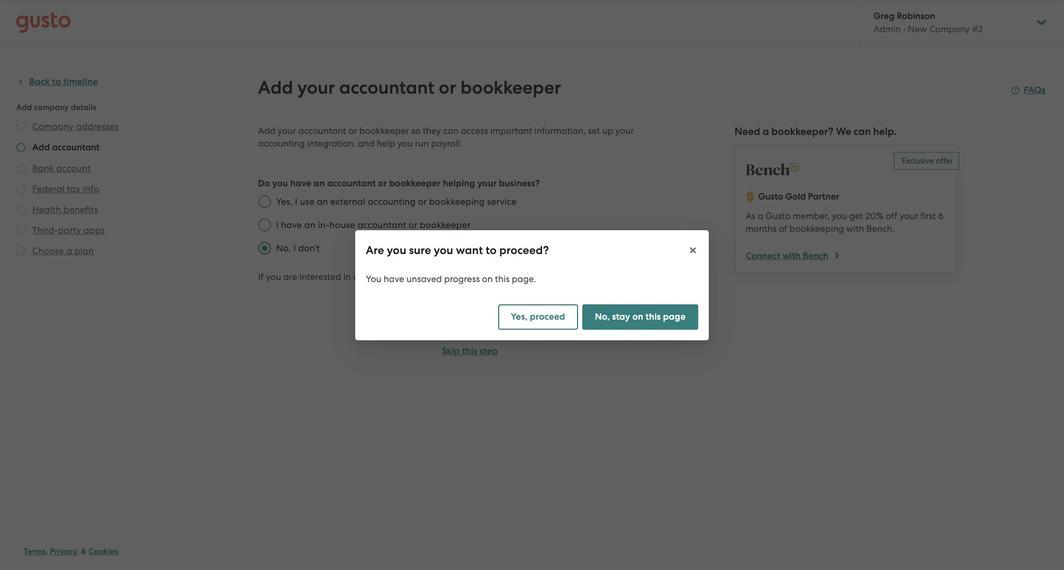 Task type: locate. For each thing, give the bounding box(es) containing it.
and
[[358, 138, 375, 149], [453, 318, 470, 329]]

and left help
[[358, 138, 375, 149]]

with down get
[[846, 223, 864, 234]]

1 horizontal spatial accounting
[[368, 196, 416, 207]]

add for add your accountant or bookkeeper so they can access important information, set up your accounting integration, and help you run payroll.
[[258, 125, 275, 136]]

or down do you have an accountant or bookkeeper helping your business?
[[418, 196, 427, 207]]

1 horizontal spatial no,
[[595, 311, 610, 322]]

have inside are you sure you want to proceed? dialog
[[384, 273, 404, 284]]

bookkeeper?
[[771, 125, 833, 138]]

gusto inside the as a gusto member, you get 20% off your first 6 months of bookkeeping with bench.
[[766, 211, 790, 221]]

0 horizontal spatial yes,
[[276, 196, 293, 207]]

you right if
[[266, 272, 281, 282]]

accountant up integration,
[[298, 125, 346, 136]]

terms
[[24, 547, 46, 556]]

bookkeeper up are you sure you want to proceed?
[[420, 220, 471, 230]]

i left don't
[[293, 243, 296, 254]]

bookkeeping down member,
[[789, 223, 844, 234]]

1 vertical spatial with
[[782, 250, 801, 262]]

add inside 'add your accountant or bookkeeper so they can access important information, set up your accounting integration, and help you run payroll.'
[[258, 125, 275, 136]]

0 horizontal spatial and
[[358, 138, 375, 149]]

you inside if you are interested in contacting an accountant check out our partner directory
[[266, 272, 281, 282]]

this left page.
[[495, 273, 510, 284]]

2 add from the top
[[258, 125, 275, 136]]

2 vertical spatial have
[[384, 273, 404, 284]]

important
[[490, 125, 532, 136]]

an inside if you are interested in contacting an accountant check out our partner directory
[[400, 272, 411, 282]]

partner up member,
[[808, 191, 839, 202]]

you
[[397, 138, 413, 149], [272, 178, 288, 189], [832, 211, 847, 221], [387, 243, 406, 257], [434, 243, 453, 257], [266, 272, 281, 282]]

progress
[[444, 273, 480, 284]]

have for i
[[281, 220, 302, 230]]

i left use at left top
[[295, 196, 298, 207]]

partner right our at top left
[[523, 272, 555, 283]]

an
[[314, 178, 325, 189], [317, 196, 328, 207], [304, 220, 316, 230], [400, 272, 411, 282]]

accountant up external
[[327, 178, 376, 189]]

0 vertical spatial a
[[763, 125, 769, 138]]

a for as
[[758, 211, 763, 221]]

yes, left proceed on the bottom of the page
[[511, 311, 528, 322]]

1 vertical spatial and
[[453, 318, 470, 329]]

accounting down do you have an accountant or bookkeeper helping your business?
[[368, 196, 416, 207]]

1 vertical spatial accounting
[[368, 196, 416, 207]]

faqs button
[[1011, 84, 1046, 97]]

1 horizontal spatial bookkeeping
[[789, 223, 844, 234]]

0 vertical spatial this
[[495, 273, 510, 284]]

on right progress
[[482, 273, 493, 284]]

2 vertical spatial this
[[462, 346, 477, 357]]

0 horizontal spatial partner
[[523, 272, 555, 283]]

off
[[886, 211, 897, 221]]

bookkeeper up important
[[461, 77, 561, 98]]

exclusive
[[902, 156, 934, 166]]

no, i don't
[[276, 243, 320, 254]]

0 horizontal spatial no,
[[276, 243, 291, 254]]

0 vertical spatial accounting
[[258, 138, 305, 149]]

or
[[439, 77, 456, 98], [348, 125, 357, 136], [378, 178, 387, 189], [418, 196, 427, 207], [409, 220, 417, 230]]

or up yes, i use an external accounting or bookkeeping service
[[378, 178, 387, 189]]

No, I don't radio
[[253, 237, 276, 260]]

,
[[46, 547, 48, 556], [77, 547, 79, 556]]

bench
[[803, 250, 828, 262]]

gusto up "of"
[[766, 211, 790, 221]]

unsaved
[[406, 273, 442, 284]]

skip this step
[[442, 346, 498, 357]]

can up "payroll."
[[443, 125, 459, 136]]

on inside button
[[632, 311, 643, 322]]

you inside 'add your accountant or bookkeeper so they can access important information, set up your accounting integration, and help you run payroll.'
[[397, 138, 413, 149]]

1 vertical spatial yes,
[[511, 311, 528, 322]]

with left bench
[[782, 250, 801, 262]]

you
[[366, 273, 381, 284]]

this right skip
[[462, 346, 477, 357]]

faqs
[[1024, 85, 1046, 96]]

1 horizontal spatial yes,
[[511, 311, 528, 322]]

1 horizontal spatial this
[[495, 273, 510, 284]]

cookies button
[[89, 545, 118, 558]]

1 vertical spatial this
[[646, 311, 661, 322]]

i down the yes, i use an external accounting or bookkeeping service radio
[[276, 220, 279, 230]]

accountant inside 'add your accountant or bookkeeper so they can access important information, set up your accounting integration, and help you run payroll.'
[[298, 125, 346, 136]]

this
[[495, 273, 510, 284], [646, 311, 661, 322], [462, 346, 477, 357]]

an right contacting on the left of the page
[[400, 272, 411, 282]]

no, left don't
[[276, 243, 291, 254]]

no, stay on this page button
[[582, 304, 698, 330]]

have right you
[[384, 273, 404, 284]]

1 vertical spatial partner
[[523, 272, 555, 283]]

bookkeeping down "helping"
[[429, 196, 485, 207]]

you left get
[[832, 211, 847, 221]]

connect with bench
[[746, 250, 828, 262]]

1 horizontal spatial and
[[453, 318, 470, 329]]

, left "&"
[[77, 547, 79, 556]]

page
[[663, 311, 686, 322]]

0 vertical spatial no,
[[276, 243, 291, 254]]

add your accountant or bookkeeper
[[258, 77, 561, 98]]

0 horizontal spatial ,
[[46, 547, 48, 556]]

yes, inside button
[[511, 311, 528, 322]]

0 horizontal spatial on
[[482, 273, 493, 284]]

an left in-
[[304, 220, 316, 230]]

privacy
[[50, 547, 77, 556]]

and inside button
[[453, 318, 470, 329]]

have up use at left top
[[290, 178, 311, 189]]

1 vertical spatial gusto
[[766, 211, 790, 221]]

have for you
[[384, 273, 404, 284]]

you right 'sure'
[[434, 243, 453, 257]]

access
[[461, 125, 488, 136]]

i for yes,
[[295, 196, 298, 207]]

are
[[366, 243, 384, 257]]

on
[[482, 273, 493, 284], [632, 311, 643, 322]]

1 horizontal spatial with
[[846, 223, 864, 234]]

i
[[295, 196, 298, 207], [276, 220, 279, 230], [293, 243, 296, 254]]

accounting up do on the top left
[[258, 138, 305, 149]]

you right do on the top left
[[272, 178, 288, 189]]

or up integration,
[[348, 125, 357, 136]]

2 can from the left
[[854, 125, 871, 138]]

can inside 'add your accountant or bookkeeper so they can access important information, set up your accounting integration, and help you run payroll.'
[[443, 125, 459, 136]]

1 vertical spatial i
[[276, 220, 279, 230]]

do you have an accountant or bookkeeper helping your business?
[[258, 178, 540, 189]]

if you are interested in contacting an accountant check out our partner directory
[[258, 272, 597, 283]]

i have an in-house accountant or bookkeeper
[[276, 220, 471, 230]]

0 vertical spatial with
[[846, 223, 864, 234]]

a inside the as a gusto member, you get 20% off your first 6 months of bookkeeping with bench.
[[758, 211, 763, 221]]

this left page
[[646, 311, 661, 322]]

payroll.
[[431, 138, 462, 149]]

run
[[415, 138, 429, 149]]

can right we
[[854, 125, 871, 138]]

1 vertical spatial have
[[281, 220, 302, 230]]

can
[[443, 125, 459, 136], [854, 125, 871, 138]]

privacy link
[[50, 547, 77, 556]]

in
[[343, 272, 351, 282]]

1 horizontal spatial on
[[632, 311, 643, 322]]

0 vertical spatial bookkeeping
[[429, 196, 485, 207]]

1 vertical spatial add
[[258, 125, 275, 136]]

bookkeeping
[[429, 196, 485, 207], [789, 223, 844, 234]]

0 vertical spatial and
[[358, 138, 375, 149]]

0 horizontal spatial can
[[443, 125, 459, 136]]

1 vertical spatial bookkeeping
[[789, 223, 844, 234]]

gusto right gold badge icon
[[758, 191, 783, 202]]

accountant down 'sure'
[[413, 272, 461, 282]]

1 vertical spatial a
[[758, 211, 763, 221]]

2 , from the left
[[77, 547, 79, 556]]

no, stay on this page
[[595, 311, 686, 322]]

no, left stay
[[595, 311, 610, 322]]

0 vertical spatial have
[[290, 178, 311, 189]]

have
[[290, 178, 311, 189], [281, 220, 302, 230], [384, 273, 404, 284]]

and right save
[[453, 318, 470, 329]]

1 add from the top
[[258, 77, 293, 98]]

1 horizontal spatial partner
[[808, 191, 839, 202]]

1 vertical spatial on
[[632, 311, 643, 322]]

accountant
[[339, 77, 434, 98], [298, 125, 346, 136], [327, 178, 376, 189], [357, 220, 406, 230], [413, 272, 461, 282]]

have up "no, i don't"
[[281, 220, 302, 230]]

, left privacy link
[[46, 547, 48, 556]]

yes, left use at left top
[[276, 196, 293, 207]]

accounting inside 'add your accountant or bookkeeper so they can access important information, set up your accounting integration, and help you run payroll.'
[[258, 138, 305, 149]]

sure
[[409, 243, 431, 257]]

1 horizontal spatial ,
[[77, 547, 79, 556]]

with
[[846, 223, 864, 234], [782, 250, 801, 262]]

0 horizontal spatial accounting
[[258, 138, 305, 149]]

1 vertical spatial no,
[[595, 311, 610, 322]]

no, inside button
[[595, 311, 610, 322]]

skip
[[442, 346, 460, 357]]

you down so
[[397, 138, 413, 149]]

2 vertical spatial i
[[293, 243, 296, 254]]

a
[[763, 125, 769, 138], [758, 211, 763, 221]]

bookkeeper up help
[[359, 125, 409, 136]]

0 vertical spatial add
[[258, 77, 293, 98]]

account menu element
[[860, 0, 1048, 45]]

terms link
[[24, 547, 46, 556]]

you inside the as a gusto member, you get 20% off your first 6 months of bookkeeping with bench.
[[832, 211, 847, 221]]

a for need
[[763, 125, 769, 138]]

help.
[[873, 125, 897, 138]]

bookkeeper
[[461, 77, 561, 98], [359, 125, 409, 136], [389, 178, 441, 189], [420, 220, 471, 230]]

Yes, I use an external accounting or bookkeeping service radio
[[253, 190, 276, 213]]

on right stay
[[632, 311, 643, 322]]

0 vertical spatial yes,
[[276, 196, 293, 207]]

a right need
[[763, 125, 769, 138]]

a right as
[[758, 211, 763, 221]]

need
[[734, 125, 760, 138]]

1 horizontal spatial can
[[854, 125, 871, 138]]

gusto
[[758, 191, 783, 202], [766, 211, 790, 221]]

1 can from the left
[[443, 125, 459, 136]]

proceed?
[[499, 243, 549, 257]]

check out our partner directory link
[[463, 272, 597, 283]]

yes,
[[276, 196, 293, 207], [511, 311, 528, 322]]

your
[[297, 77, 335, 98], [278, 125, 296, 136], [615, 125, 634, 136], [477, 178, 497, 189], [900, 211, 918, 221]]

0 vertical spatial i
[[295, 196, 298, 207]]

no,
[[276, 243, 291, 254], [595, 311, 610, 322]]

bookkeeper up yes, i use an external accounting or bookkeeping service
[[389, 178, 441, 189]]

accountant up are at top
[[357, 220, 406, 230]]

our
[[506, 272, 521, 283]]

bookkeeping inside the as a gusto member, you get 20% off your first 6 months of bookkeeping with bench.
[[789, 223, 844, 234]]



Task type: vqa. For each thing, say whether or not it's contained in the screenshot.
UNSAVED
yes



Task type: describe. For each thing, give the bounding box(es) containing it.
interested
[[299, 272, 341, 282]]

save
[[430, 318, 451, 329]]

directory
[[557, 272, 597, 283]]

as
[[746, 211, 756, 221]]

so
[[411, 125, 421, 136]]

do
[[258, 178, 270, 189]]

member,
[[793, 211, 830, 221]]

yes, proceed
[[511, 311, 565, 322]]

gold badge image
[[746, 191, 754, 203]]

integration,
[[307, 138, 356, 149]]

0 vertical spatial on
[[482, 273, 493, 284]]

6
[[938, 211, 943, 221]]

house
[[330, 220, 355, 230]]

helping
[[443, 178, 475, 189]]

exclusive offer
[[902, 156, 953, 166]]

page.
[[512, 273, 536, 284]]

gold
[[785, 191, 806, 202]]

bookkeeper inside 'add your accountant or bookkeeper so they can access important information, set up your accounting integration, and help you run payroll.'
[[359, 125, 409, 136]]

set
[[588, 125, 600, 136]]

of
[[779, 223, 787, 234]]

or up they
[[439, 77, 456, 98]]

first
[[920, 211, 936, 221]]

we
[[836, 125, 851, 138]]

you right are at top
[[387, 243, 406, 257]]

don't
[[298, 243, 320, 254]]

gusto gold partner
[[758, 191, 839, 202]]

save and continue
[[430, 318, 510, 329]]

an up use at left top
[[314, 178, 325, 189]]

want
[[456, 243, 483, 257]]

an right use at left top
[[317, 196, 328, 207]]

I have an in-house accountant or bookkeeper radio
[[253, 213, 276, 237]]

and inside 'add your accountant or bookkeeper so they can access important information, set up your accounting integration, and help you run payroll.'
[[358, 138, 375, 149]]

2 horizontal spatial this
[[646, 311, 661, 322]]

check
[[463, 272, 488, 283]]

they
[[423, 125, 441, 136]]

as a gusto member, you get 20% off your first 6 months of bookkeeping with bench.
[[746, 211, 943, 234]]

are
[[283, 272, 297, 282]]

need a bookkeeper? we can help.
[[734, 125, 897, 138]]

cookies
[[89, 547, 118, 556]]

continue
[[472, 318, 510, 329]]

months
[[746, 223, 777, 234]]

your inside the as a gusto member, you get 20% off your first 6 months of bookkeeping with bench.
[[900, 211, 918, 221]]

information,
[[534, 125, 586, 136]]

if
[[258, 272, 264, 282]]

with inside the as a gusto member, you get 20% off your first 6 months of bookkeeping with bench.
[[846, 223, 864, 234]]

save and continue button
[[417, 311, 522, 337]]

contacting
[[353, 272, 398, 282]]

accountant inside if you are interested in contacting an accountant check out our partner directory
[[413, 272, 461, 282]]

are you sure you want to proceed?
[[366, 243, 549, 257]]

get
[[849, 211, 863, 221]]

step
[[480, 346, 498, 357]]

0 vertical spatial partner
[[808, 191, 839, 202]]

up
[[602, 125, 613, 136]]

connect
[[746, 250, 780, 262]]

bench.
[[866, 223, 894, 234]]

stay
[[612, 311, 630, 322]]

home image
[[16, 12, 71, 33]]

service
[[487, 196, 517, 207]]

0 horizontal spatial this
[[462, 346, 477, 357]]

0 vertical spatial gusto
[[758, 191, 783, 202]]

no, for no, stay on this page
[[595, 311, 610, 322]]

or inside 'add your accountant or bookkeeper so they can access important information, set up your accounting integration, and help you run payroll.'
[[348, 125, 357, 136]]

business?
[[499, 178, 540, 189]]

yes, i use an external accounting or bookkeeping service
[[276, 196, 517, 207]]

out
[[490, 272, 504, 283]]

to
[[486, 243, 497, 257]]

20%
[[865, 211, 884, 221]]

external
[[330, 196, 365, 207]]

yes, for yes, i use an external accounting or bookkeeping service
[[276, 196, 293, 207]]

terms , privacy , & cookies
[[24, 547, 118, 556]]

add your accountant or bookkeeper so they can access important information, set up your accounting integration, and help you run payroll.
[[258, 125, 634, 149]]

yes, proceed button
[[498, 304, 578, 330]]

1 , from the left
[[46, 547, 48, 556]]

0 horizontal spatial bookkeeping
[[429, 196, 485, 207]]

0 horizontal spatial with
[[782, 250, 801, 262]]

use
[[300, 196, 314, 207]]

no, for no, i don't
[[276, 243, 291, 254]]

skip this step button
[[417, 345, 522, 358]]

yes, for yes, proceed
[[511, 311, 528, 322]]

help
[[377, 138, 395, 149]]

offer
[[936, 156, 953, 166]]

accountant up so
[[339, 77, 434, 98]]

are you sure you want to proceed? dialog
[[355, 230, 709, 340]]

i for no,
[[293, 243, 296, 254]]

in-
[[318, 220, 330, 230]]

add for add your accountant or bookkeeper
[[258, 77, 293, 98]]

proceed
[[530, 311, 565, 322]]

&
[[81, 547, 87, 556]]

or up 'sure'
[[409, 220, 417, 230]]

you have unsaved progress on this page.
[[366, 273, 536, 284]]



